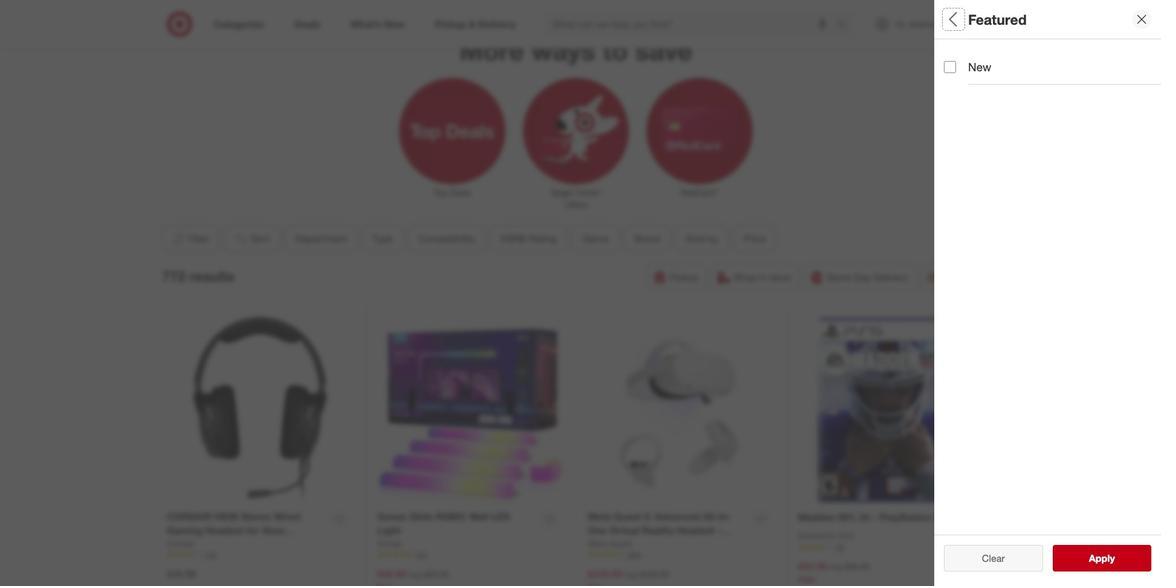 Task type: vqa. For each thing, say whether or not it's contained in the screenshot.
RedCard™ link
yes



Task type: describe. For each thing, give the bounding box(es) containing it.
arts
[[838, 531, 854, 541]]

meta quest 2: advanced all-in- one virtual reality headset - 128gb
[[588, 511, 731, 551]]

deals
[[450, 188, 471, 198]]

sold
[[685, 233, 705, 245]]

nfl
[[838, 512, 857, 524]]

top deals
[[434, 188, 471, 198]]

rgbic
[[435, 511, 467, 523]]

sold by
[[685, 233, 718, 245]]

clear for clear all
[[976, 553, 999, 565]]

type button
[[362, 226, 403, 252]]

shop
[[734, 272, 757, 284]]

light
[[377, 525, 401, 537]]

govee link
[[377, 538, 402, 550]]

headset inside corsair hs35 stereo wired gaming headset for xbox one/playstation 4/nintendo switch/pc
[[205, 525, 244, 537]]

$69.99 for $34.99
[[844, 562, 870, 572]]

xbox
[[262, 525, 285, 537]]

circle™
[[576, 188, 602, 198]]

one
[[588, 525, 607, 537]]

sold by button
[[675, 226, 729, 252]]

24
[[859, 512, 870, 524]]

meta for meta quest 2: advanced all-in- one virtual reality headset - 128gb
[[588, 511, 611, 523]]

New checkbox
[[944, 61, 956, 73]]

0 horizontal spatial esrb
[[501, 233, 526, 245]]

more
[[460, 34, 524, 66]]

madden
[[798, 512, 835, 524]]

shop in store button
[[711, 264, 799, 291]]

$249.99
[[588, 568, 622, 581]]

Include out of stock checkbox
[[944, 511, 956, 523]]

type
[[372, 233, 393, 245]]

stereo
[[241, 511, 271, 523]]

genre
[[582, 233, 609, 245]]

by
[[708, 233, 718, 245]]

1 vertical spatial esrb rating button
[[490, 226, 567, 252]]

all-
[[703, 511, 719, 523]]

target circle™ offers
[[550, 188, 602, 210]]

all filters
[[944, 11, 1002, 28]]

store
[[770, 272, 791, 284]]

corsair hs35 stereo wired gaming headset for xbox one/playstation 4/nintendo switch/pc link
[[167, 511, 325, 565]]

rating inside all filters dialog
[[979, 46, 1014, 60]]

$34.99
[[798, 561, 827, 573]]

electronic arts link
[[798, 530, 854, 543]]

same day delivery
[[827, 272, 908, 284]]

$249.99 reg $299.99
[[588, 568, 669, 581]]

corsair
[[167, 511, 211, 523]]

sort
[[251, 233, 269, 245]]

123
[[204, 551, 217, 560]]

new
[[968, 60, 991, 74]]

madden nfl 24 - playstation 5
[[798, 512, 940, 524]]

same
[[827, 272, 852, 284]]

govee for govee
[[377, 539, 402, 549]]

electronic arts
[[798, 531, 854, 541]]

39 link
[[798, 543, 985, 553]]

govee glide rgbic wall led light link
[[377, 511, 535, 538]]

What can we help you find? suggestions appear below search field
[[545, 11, 840, 37]]

103
[[415, 551, 427, 560]]

8 link
[[961, 11, 987, 37]]

reg for $48.99
[[409, 570, 421, 580]]

1605 link
[[588, 550, 774, 561]]

8
[[979, 13, 982, 20]]

1 vertical spatial rating
[[529, 233, 557, 245]]

5
[[934, 512, 940, 524]]

price button
[[733, 226, 776, 252]]

clear for clear
[[982, 553, 1005, 565]]

772 results
[[162, 268, 234, 285]]

featured
[[968, 11, 1027, 28]]

compatibility
[[418, 233, 475, 245]]

more ways to save
[[460, 34, 693, 66]]

- inside the meta quest 2: advanced all-in- one virtual reality headset - 128gb
[[718, 525, 721, 537]]

brand
[[634, 233, 660, 245]]

hs35
[[214, 511, 238, 523]]

corsair
[[167, 539, 194, 549]]

filter button
[[162, 226, 219, 252]]

headset inside the meta quest 2: advanced all-in- one virtual reality headset - 128gb
[[677, 525, 715, 537]]

see
[[1076, 553, 1094, 565]]

redcard™
[[680, 188, 719, 198]]

day
[[854, 272, 871, 284]]

results for see results
[[1096, 553, 1128, 565]]

offers
[[565, 200, 588, 210]]

meta for meta quest
[[588, 539, 607, 549]]

save
[[635, 34, 693, 66]]

electronic
[[798, 531, 836, 541]]

$299.99
[[639, 570, 669, 580]]

clear all
[[976, 553, 1011, 565]]

quest for meta quest 2: advanced all-in- one virtual reality headset - 128gb
[[614, 511, 641, 523]]

same day delivery button
[[804, 264, 916, 291]]

madden nfl 24 - playstation 5 link
[[798, 511, 940, 525]]

featured dialog
[[934, 0, 1161, 587]]

esrb inside all filters dialog
[[944, 46, 975, 60]]

123 link
[[167, 550, 353, 561]]

wall
[[469, 511, 488, 523]]

$48.99 reg $69.99
[[377, 568, 449, 581]]

govee glide rgbic wall led light
[[377, 511, 510, 537]]

delivery
[[874, 272, 908, 284]]



Task type: locate. For each thing, give the bounding box(es) containing it.
govee inside govee glide rgbic wall led light
[[377, 511, 406, 523]]

redcard™ link
[[638, 76, 761, 199]]

1 horizontal spatial -
[[873, 512, 877, 524]]

shop in store
[[734, 272, 791, 284]]

all filters dialog
[[934, 0, 1161, 587]]

4/nintendo
[[244, 539, 295, 551]]

target holiday price match guarantee image
[[213, 0, 939, 22]]

$34.99 reg $69.99 sale
[[798, 561, 870, 585]]

results
[[189, 268, 234, 285], [1096, 553, 1128, 565]]

headset down all- at the bottom of the page
[[677, 525, 715, 537]]

corsair hs35 stereo wired gaming headset for xbox one/playstation 4/nintendo switch/pc image
[[167, 317, 353, 504], [167, 317, 353, 504]]

$69.99 down 103
[[423, 570, 449, 580]]

2 govee from the top
[[377, 539, 402, 549]]

reg down 1605
[[625, 570, 637, 580]]

to
[[603, 34, 628, 66]]

1 horizontal spatial rating
[[979, 46, 1014, 60]]

meta quest link
[[588, 538, 632, 550]]

quest inside the meta quest link
[[609, 539, 632, 549]]

0 horizontal spatial -
[[718, 525, 721, 537]]

reg for $34.99
[[830, 562, 842, 572]]

see results
[[1076, 553, 1128, 565]]

rating
[[979, 46, 1014, 60], [529, 233, 557, 245]]

see results button
[[1053, 546, 1152, 572]]

headset
[[205, 525, 244, 537], [677, 525, 715, 537]]

0 horizontal spatial $69.99
[[423, 570, 449, 580]]

0 vertical spatial -
[[873, 512, 877, 524]]

virtual
[[609, 525, 639, 537]]

reg down 103
[[409, 570, 421, 580]]

govee for govee glide rgbic wall led light
[[377, 511, 406, 523]]

2 clear from the left
[[982, 553, 1005, 565]]

1 vertical spatial quest
[[609, 539, 632, 549]]

all
[[944, 11, 961, 28]]

0 horizontal spatial rating
[[529, 233, 557, 245]]

reg inside $249.99 reg $299.99
[[625, 570, 637, 580]]

1 vertical spatial -
[[718, 525, 721, 537]]

search
[[831, 19, 860, 31]]

led
[[491, 511, 510, 523]]

1 vertical spatial results
[[1096, 553, 1128, 565]]

1 horizontal spatial reg
[[625, 570, 637, 580]]

meta down the "one" on the bottom of the page
[[588, 539, 607, 549]]

1 vertical spatial esrb rating
[[501, 233, 557, 245]]

0 horizontal spatial headset
[[205, 525, 244, 537]]

genre button
[[572, 226, 619, 252]]

top deals link
[[391, 76, 514, 199]]

1605
[[625, 551, 642, 560]]

esrb rating button inside all filters dialog
[[944, 33, 1152, 76]]

meta up the "one" on the bottom of the page
[[588, 511, 611, 523]]

0 horizontal spatial esrb rating button
[[490, 226, 567, 252]]

2 horizontal spatial reg
[[830, 562, 842, 572]]

sort button
[[224, 226, 280, 252]]

0 vertical spatial esrb rating
[[944, 46, 1014, 60]]

madden nfl 24 - playstation 5 image
[[798, 317, 985, 504], [798, 317, 985, 504]]

for
[[246, 525, 259, 537]]

$69.99 inside $34.99 reg $69.99 sale
[[844, 562, 870, 572]]

1 horizontal spatial headset
[[677, 525, 715, 537]]

rating down target
[[529, 233, 557, 245]]

1 meta from the top
[[588, 511, 611, 523]]

pickup
[[669, 272, 699, 284]]

1 vertical spatial meta
[[588, 539, 607, 549]]

search button
[[831, 11, 860, 40]]

1 horizontal spatial esrb
[[944, 46, 975, 60]]

2 headset from the left
[[677, 525, 715, 537]]

772
[[162, 268, 186, 285]]

corsair hs35 stereo wired gaming headset for xbox one/playstation 4/nintendo switch/pc
[[167, 511, 301, 565]]

meta quest
[[588, 539, 632, 549]]

reg inside $34.99 reg $69.99 sale
[[830, 562, 842, 572]]

0 vertical spatial esrb
[[944, 46, 975, 60]]

govee
[[377, 511, 406, 523], [377, 539, 402, 549]]

1 horizontal spatial results
[[1096, 553, 1128, 565]]

meta
[[588, 511, 611, 523], [588, 539, 607, 549]]

esrb
[[944, 46, 975, 60], [501, 233, 526, 245]]

0 vertical spatial esrb rating button
[[944, 33, 1152, 76]]

- right the 24
[[873, 512, 877, 524]]

results for 772 results
[[189, 268, 234, 285]]

results right see
[[1096, 553, 1128, 565]]

1 horizontal spatial $69.99
[[844, 562, 870, 572]]

in-
[[719, 511, 731, 523]]

quest for meta quest
[[609, 539, 632, 549]]

headset down 'hs35'
[[205, 525, 244, 537]]

govee down light
[[377, 539, 402, 549]]

filters
[[965, 11, 1002, 28]]

apply button
[[1053, 546, 1152, 572]]

clear inside button
[[982, 553, 1005, 565]]

1 vertical spatial esrb
[[501, 233, 526, 245]]

department button
[[284, 226, 357, 252]]

govee glide rgbic wall led light image
[[377, 317, 564, 504], [377, 317, 564, 504]]

- down in-
[[718, 525, 721, 537]]

103 link
[[377, 550, 564, 561]]

0 vertical spatial govee
[[377, 511, 406, 523]]

esrb rating down target
[[501, 233, 557, 245]]

128gb
[[588, 539, 618, 551]]

esrb rating up new
[[944, 46, 1014, 60]]

1 vertical spatial govee
[[377, 539, 402, 549]]

clear inside clear all button
[[976, 553, 999, 565]]

$69.99 for $48.99
[[423, 570, 449, 580]]

meta quest 2: advanced all-in-one virtual reality headset - 128gb image
[[588, 317, 774, 504], [588, 317, 774, 504]]

$69.99 inside $48.99 reg $69.99
[[423, 570, 449, 580]]

results right "772"
[[189, 268, 234, 285]]

reg down 39
[[830, 562, 842, 572]]

advanced
[[655, 511, 701, 523]]

in
[[759, 272, 767, 284]]

$49.99
[[167, 568, 196, 581]]

0 vertical spatial results
[[189, 268, 234, 285]]

1 clear from the left
[[976, 553, 999, 565]]

price
[[744, 233, 766, 245]]

$48.99
[[377, 568, 406, 581]]

results inside button
[[1096, 553, 1128, 565]]

0 vertical spatial rating
[[979, 46, 1014, 60]]

2:
[[644, 511, 652, 523]]

department
[[295, 233, 347, 245]]

1 horizontal spatial esrb rating
[[944, 46, 1014, 60]]

0 horizontal spatial results
[[189, 268, 234, 285]]

clear
[[976, 553, 999, 565], [982, 553, 1005, 565]]

0 horizontal spatial reg
[[409, 570, 421, 580]]

39
[[836, 543, 844, 552]]

gaming
[[167, 525, 203, 537]]

top
[[434, 188, 448, 198]]

reality
[[642, 525, 674, 537]]

rating up new
[[979, 46, 1014, 60]]

1 horizontal spatial esrb rating button
[[944, 33, 1152, 76]]

0 vertical spatial meta
[[588, 511, 611, 523]]

0 horizontal spatial esrb rating
[[501, 233, 557, 245]]

playstation
[[879, 512, 932, 524]]

all
[[1002, 553, 1011, 565]]

esrb rating inside all filters dialog
[[944, 46, 1014, 60]]

quest up virtual
[[614, 511, 641, 523]]

brand button
[[624, 226, 670, 252]]

1 govee from the top
[[377, 511, 406, 523]]

apply
[[1089, 553, 1115, 565]]

ways
[[531, 34, 595, 66]]

pickup button
[[647, 264, 707, 291]]

meta inside the meta quest 2: advanced all-in- one virtual reality headset - 128gb
[[588, 511, 611, 523]]

corsair link
[[167, 538, 194, 550]]

compatibility button
[[408, 226, 485, 252]]

quest down virtual
[[609, 539, 632, 549]]

quest inside the meta quest 2: advanced all-in- one virtual reality headset - 128gb
[[614, 511, 641, 523]]

reg
[[830, 562, 842, 572], [409, 570, 421, 580], [625, 570, 637, 580]]

1 headset from the left
[[205, 525, 244, 537]]

wired
[[274, 511, 301, 523]]

-
[[873, 512, 877, 524], [718, 525, 721, 537]]

2 meta from the top
[[588, 539, 607, 549]]

target
[[550, 188, 573, 198]]

govee up light
[[377, 511, 406, 523]]

reg for $249.99
[[625, 570, 637, 580]]

one/playstation
[[167, 539, 242, 551]]

0 vertical spatial quest
[[614, 511, 641, 523]]

$69.99
[[844, 562, 870, 572], [423, 570, 449, 580]]

reg inside $48.99 reg $69.99
[[409, 570, 421, 580]]

$69.99 down the arts on the right
[[844, 562, 870, 572]]

glide
[[409, 511, 433, 523]]

esrb rating button
[[944, 33, 1152, 76], [490, 226, 567, 252]]

clear all button
[[944, 546, 1043, 572]]



